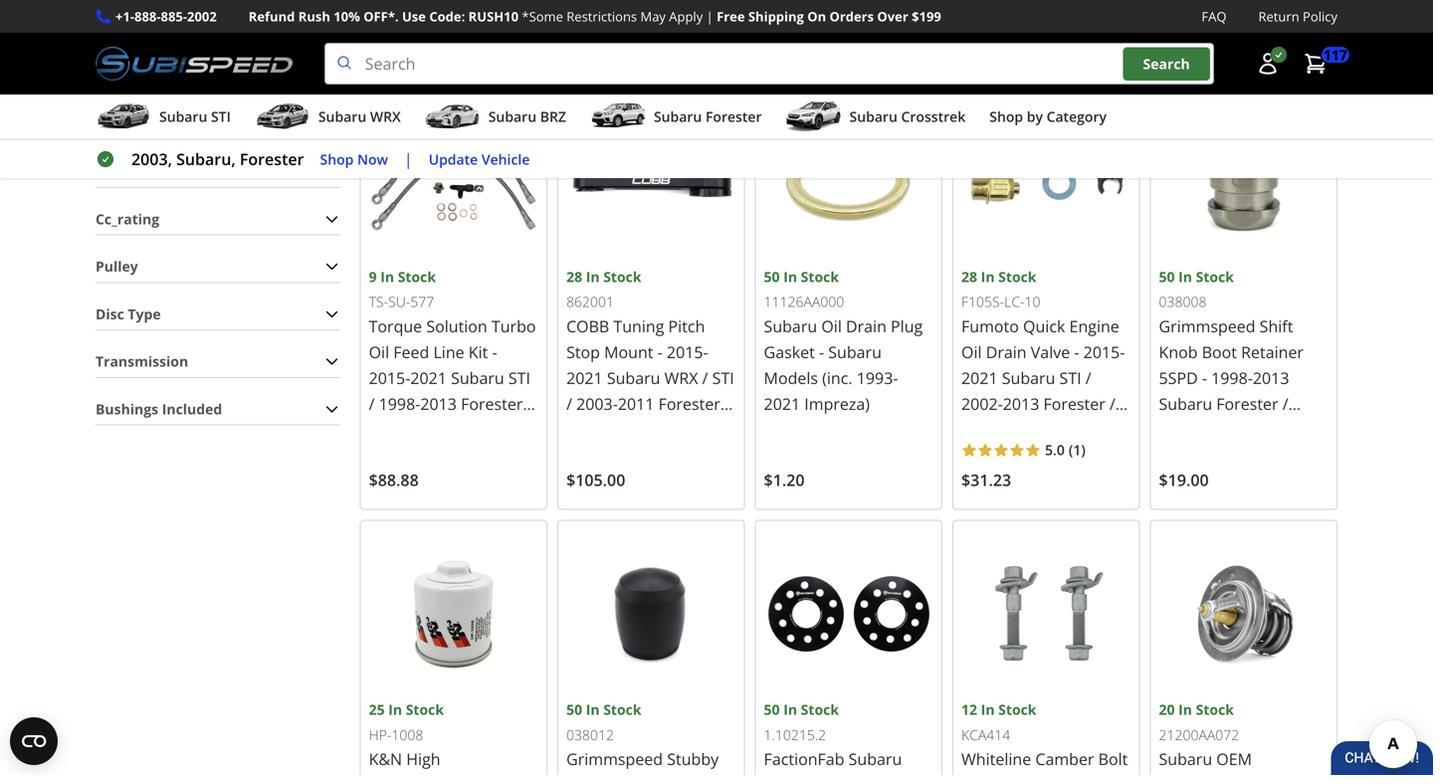 Task type: locate. For each thing, give the bounding box(es) containing it.
-
[[492, 341, 497, 363], [819, 341, 824, 363], [657, 341, 663, 363], [1074, 341, 1079, 363], [1202, 367, 1207, 389], [1029, 774, 1034, 775]]

kit down whiteline
[[961, 774, 981, 775]]

0 vertical spatial 5.0 ( 1 )
[[1242, 7, 1283, 26]]

0 vertical spatial drain
[[846, 315, 887, 337]]

plug
[[891, 315, 923, 337]]

0 vertical spatial grimmspeed
[[1159, 315, 1255, 337]]

2 horizontal spatial 1
[[1271, 7, 1279, 26]]

50 for grimmspeed shift knob boot retainer 5spd - 1998-2013 subaru forester / 1993-2014 impreza
[[1159, 267, 1175, 286]]

in up 'f105s-'
[[981, 267, 995, 286]]

brz
[[540, 107, 566, 126]]

stock up "lc-" at the right
[[998, 267, 1036, 286]]

forester down "retainer"
[[1216, 393, 1278, 414]]

5.0 right faq link
[[1242, 7, 1262, 26]]

disc type button
[[96, 299, 340, 330]]

gasket
[[764, 341, 815, 363]]

drain inside 28 in stock f105s-lc-10 fumoto quick engine oil drain valve - 2015- 2021 subaru sti / 2002-2013 forester / 2002-2014 impreza
[[986, 341, 1027, 363]]

sti inside the 28 in stock 862001 cobb tuning pitch stop mount - 2015- 2021 subaru wrx / sti / 2003-2011 forester / 1993-2014 impreza
[[712, 367, 734, 389]]

sti
[[211, 107, 231, 126], [508, 367, 530, 389], [712, 367, 734, 389], [1059, 367, 1081, 389]]

in for subaru oem thermostat subaru e
[[1178, 700, 1192, 719]]

50 inside 50 in stock 038012 grimmspeed stubby delrin black shift kno
[[566, 700, 582, 719]]

1993- up $19.00
[[1159, 419, 1200, 440]]

shift inside 50 in stock 038012 grimmspeed stubby delrin black shift kno
[[659, 774, 692, 775]]

in up 1.10215.2 on the right of the page
[[783, 700, 797, 719]]

forester down "a subaru wrx thumbnail image"
[[240, 148, 304, 170]]

oil down 11126aa000
[[821, 315, 842, 337]]

forester inside 28 in stock f105s-lc-10 fumoto quick engine oil drain valve - 2015- 2021 subaru sti / 2002-2013 forester / 2002-2014 impreza
[[1043, 393, 1105, 414]]

subaru up (inc.
[[828, 341, 882, 363]]

0 vertical spatial |
[[706, 7, 713, 25]]

(inc.
[[822, 367, 852, 389]]

whiteline camber bolt kit front - 2015-2024 subaru wrx / 2015-2021 sti image
[[961, 529, 1131, 699]]

kit right "line"
[[469, 341, 488, 363]]

shift
[[1260, 315, 1293, 337], [659, 774, 692, 775]]

shop left now
[[320, 150, 354, 168]]

forester right 2011
[[658, 393, 720, 414]]

solution
[[426, 315, 487, 337]]

2002-
[[961, 393, 1003, 414], [961, 419, 1003, 440]]

in inside 25 in stock hp-1008 k&n high performance oil filte
[[388, 700, 402, 719]]

2 2014 from the left
[[608, 419, 644, 440]]

stock inside 50 in stock 11126aa000 subaru oil drain plug gasket - subaru models (inc. 1993- 2021 impreza)
[[801, 267, 839, 286]]

pulley button
[[96, 251, 340, 282]]

grimmspeed for black
[[566, 749, 663, 770]]

0 horizontal spatial 1998-
[[379, 393, 420, 414]]

50 for subaru oil drain plug gasket - subaru models (inc. 1993- 2021 impreza)
[[764, 267, 780, 286]]

use
[[402, 7, 426, 25]]

2015- down the camber
[[1038, 774, 1080, 775]]

28 inside 28 in stock f105s-lc-10 fumoto quick engine oil drain valve - 2015- 2021 subaru sti / 2002-2013 forester / 2002-2014 impreza
[[961, 267, 977, 286]]

- right front
[[1029, 774, 1034, 775]]

grimmspeed up black
[[566, 749, 663, 770]]

2013 inside 9 in stock ts-su-577 torque solution turbo oil feed line kit - 2015-2021 subaru sti / 1998-2013 forester / 1993-2014 impreza
[[420, 393, 457, 414]]

0 horizontal spatial kit
[[469, 341, 488, 363]]

stock for grimmspeed stubby delrin black shift kno
[[603, 700, 641, 719]]

subaru forester
[[654, 107, 762, 126]]

9
[[369, 267, 377, 286]]

577
[[410, 292, 434, 311]]

1998- inside 50 in stock 038008 grimmspeed shift knob boot retainer 5spd - 1998-2013 subaru forester / 1993-2014 impreza
[[1211, 367, 1253, 389]]

2013 down valve
[[1003, 393, 1039, 414]]

28 inside the 28 in stock 862001 cobb tuning pitch stop mount - 2015- 2021 subaru wrx / sti / 2003-2011 forester / 1993-2014 impreza
[[566, 267, 582, 286]]

shop inside 'link'
[[320, 150, 354, 168]]

stock inside 25 in stock hp-1008 k&n high performance oil filte
[[406, 700, 444, 719]]

search input field
[[324, 43, 1214, 85]]

2015- down the engine
[[1083, 341, 1125, 363]]

impreza)
[[804, 393, 870, 414]]

in right 9 in the top of the page
[[380, 267, 394, 286]]

fumoto quick engine oil drain valve - 2015-2021 subaru sti / 2002-2013 forester / 2002-2014 impreza image
[[961, 96, 1131, 266]]

0 horizontal spatial shift
[[659, 774, 692, 775]]

3 impreza from the left
[[1043, 419, 1104, 440]]

faq link
[[1202, 6, 1227, 27]]

4 2014 from the left
[[1200, 419, 1237, 440]]

forester inside the 28 in stock 862001 cobb tuning pitch stop mount - 2015- 2021 subaru wrx / sti / 2003-2011 forester / 1993-2014 impreza
[[658, 393, 720, 414]]

shop for shop now
[[320, 150, 354, 168]]

grimmspeed inside 50 in stock 038012 grimmspeed stubby delrin black shift kno
[[566, 749, 663, 770]]

in right 20
[[1178, 700, 1192, 719]]

2014 inside 9 in stock ts-su-577 torque solution turbo oil feed line kit - 2015-2021 subaru sti / 1998-2013 forester / 1993-2014 impreza
[[410, 419, 447, 440]]

885-
[[161, 7, 187, 25]]

subaru down "line"
[[451, 367, 504, 389]]

$16.99
[[369, 36, 419, 58]]

oil inside 25 in stock hp-1008 k&n high performance oil filte
[[469, 774, 490, 775]]

forester down "line"
[[461, 393, 523, 414]]

1 for $19.53
[[678, 7, 686, 26]]

hp-
[[369, 725, 391, 744]]

2021 down feed
[[410, 367, 447, 389]]

$37.77
[[961, 36, 1011, 58]]

5.0 ( 1 )
[[1242, 7, 1283, 26], [1045, 440, 1085, 459]]

| left free on the top of the page
[[706, 7, 713, 25]]

0 vertical spatial kit
[[469, 341, 488, 363]]

forester down search input field
[[706, 107, 762, 126]]

in for k&n high performance oil filte
[[388, 700, 402, 719]]

1993- inside 9 in stock ts-su-577 torque solution turbo oil feed line kit - 2015-2021 subaru sti / 1998-2013 forester / 1993-2014 impreza
[[369, 419, 410, 440]]

1 horizontal spatial grimmspeed
[[1159, 315, 1255, 337]]

50
[[764, 267, 780, 286], [1159, 267, 1175, 286], [764, 700, 780, 719], [566, 700, 582, 719]]

impreza inside 50 in stock 038008 grimmspeed shift knob boot retainer 5spd - 1998-2013 subaru forester / 1993-2014 impreza
[[1241, 419, 1302, 440]]

1993- down 2003-
[[566, 419, 608, 440]]

- right 5spd
[[1202, 367, 1207, 389]]

torque solution turbo oil feed line kit - 2015-2021 subaru sti / 1998-2013 forester / 1993-2014 impreza image
[[369, 96, 538, 266]]

in inside 50 in stock 11126aa000 subaru oil drain plug gasket - subaru models (inc. 1993- 2021 impreza)
[[783, 267, 797, 286]]

1 impreza from the left
[[451, 419, 512, 440]]

drain left plug
[[846, 315, 887, 337]]

2013 down "line"
[[420, 393, 457, 414]]

stock inside 20 in stock 21200aa072 subaru oem thermostat subaru e
[[1196, 700, 1234, 719]]

sti left models
[[712, 367, 734, 389]]

in for fumoto quick engine oil drain valve - 2015- 2021 subaru sti / 2002-2013 forester / 2002-2014 impreza
[[981, 267, 995, 286]]

in up 038008
[[1178, 267, 1192, 286]]

subaru left brz
[[488, 107, 536, 126]]

1 vertical spatial grimmspeed
[[566, 749, 663, 770]]

1 horizontal spatial shop
[[989, 107, 1023, 126]]

subaru up thermostat
[[1159, 749, 1212, 770]]

stock up 038012
[[603, 700, 641, 719]]

2 impreza from the left
[[648, 419, 709, 440]]

( for $19.53
[[674, 7, 678, 26]]

sti down valve
[[1059, 367, 1081, 389]]

oil right "performance"
[[469, 774, 490, 775]]

orders
[[829, 7, 874, 25]]

in up 038012
[[586, 700, 600, 719]]

2021 inside the 28 in stock 862001 cobb tuning pitch stop mount - 2015- 2021 subaru wrx / sti / 2003-2011 forester / 1993-2014 impreza
[[566, 367, 603, 389]]

stock inside 50 in stock 038012 grimmspeed stubby delrin black shift kno
[[603, 700, 641, 719]]

- right mount
[[657, 341, 663, 363]]

grimmspeed stubby delrin black shift knob - 2002-2014 subaru wrx / 2004-2021 subaru sti image
[[566, 529, 736, 699]]

impreza down "retainer"
[[1241, 419, 1302, 440]]

1 horizontal spatial 5.0 ( 1 )
[[1242, 7, 1283, 26]]

code:
[[429, 7, 465, 25]]

update
[[429, 150, 478, 168]]

/
[[702, 367, 708, 389], [1085, 367, 1091, 389], [369, 393, 375, 414], [527, 393, 533, 414], [566, 393, 572, 414], [724, 393, 730, 414], [1110, 393, 1115, 414], [1282, 393, 1288, 414]]

28 in stock f105s-lc-10 fumoto quick engine oil drain valve - 2015- 2021 subaru sti / 2002-2013 forester / 2002-2014 impreza
[[961, 267, 1125, 440]]

forester inside 9 in stock ts-su-577 torque solution turbo oil feed line kit - 2015-2021 subaru sti / 1998-2013 forester / 1993-2014 impreza
[[461, 393, 523, 414]]

in inside 50 in stock 038012 grimmspeed stubby delrin black shift kno
[[586, 700, 600, 719]]

0 horizontal spatial grimmspeed
[[566, 749, 663, 770]]

delrin
[[566, 774, 611, 775]]

oil down fumoto
[[961, 341, 982, 363]]

1 vertical spatial drain
[[986, 341, 1027, 363]]

1 horizontal spatial 1
[[1073, 440, 1081, 459]]

in up 11126aa000
[[783, 267, 797, 286]]

in right 12
[[981, 700, 995, 719]]

impreza down "line"
[[451, 419, 512, 440]]

in inside 20 in stock 21200aa072 subaru oem thermostat subaru e
[[1178, 700, 1192, 719]]

stock inside 12 in stock kca414 whiteline camber bolt kit front - 2015-202
[[998, 700, 1036, 719]]

50 up 038012
[[566, 700, 582, 719]]

0 vertical spatial shop
[[989, 107, 1023, 126]]

subaru down 5spd
[[1159, 393, 1212, 414]]

2015- down pitch
[[667, 341, 708, 363]]

stock up 11126aa000
[[801, 267, 839, 286]]

in up 862001
[[586, 267, 600, 286]]

- inside the 28 in stock 862001 cobb tuning pitch stop mount - 2015- 2021 subaru wrx / sti / 2003-2011 forester / 1993-2014 impreza
[[657, 341, 663, 363]]

subaru down valve
[[1002, 367, 1055, 389]]

2 28 from the left
[[961, 267, 977, 286]]

in inside 50 in stock 038008 grimmspeed shift knob boot retainer 5spd - 1998-2013 subaru forester / 1993-2014 impreza
[[1178, 267, 1192, 286]]

feed
[[393, 341, 429, 363]]

subaru oem thermostat subaru ej models  - 2015-2021 subaru sti image
[[1159, 529, 1329, 699]]

| right now
[[404, 148, 413, 170]]

10
[[1025, 292, 1040, 311]]

stock up 1.10215.2 on the right of the page
[[801, 700, 839, 719]]

turbo
[[492, 315, 536, 337]]

5.0 down valve
[[1045, 440, 1065, 459]]

vehicle
[[482, 150, 530, 168]]

888-
[[134, 7, 161, 25]]

2013 down "retainer"
[[1253, 367, 1289, 389]]

5.0 ( 1 ) up button image
[[1242, 7, 1283, 26]]

2015- down feed
[[369, 367, 410, 389]]

shop now
[[320, 150, 388, 168]]

stock up 21200aa072
[[1196, 700, 1234, 719]]

$37.77 link
[[952, 0, 1140, 77]]

oil inside 50 in stock 11126aa000 subaru oil drain plug gasket - subaru models (inc. 1993- 2021 impreza)
[[821, 315, 842, 337]]

engine
[[1069, 315, 1119, 337]]

$105.00
[[566, 469, 625, 491]]

1993- up $88.88
[[369, 419, 410, 440]]

free
[[717, 7, 745, 25]]

50 in stock 038012 grimmspeed stubby delrin black shift kno
[[566, 700, 735, 775]]

stock inside 28 in stock f105s-lc-10 fumoto quick engine oil drain valve - 2015- 2021 subaru sti / 2002-2013 forester / 2002-2014 impreza
[[998, 267, 1036, 286]]

stock for k&n high performance oil filte
[[406, 700, 444, 719]]

shop by category button
[[989, 99, 1107, 138]]

2013 inside 28 in stock f105s-lc-10 fumoto quick engine oil drain valve - 2015- 2021 subaru sti / 2002-2013 forester / 2002-2014 impreza
[[1003, 393, 1039, 414]]

0 horizontal spatial 1
[[678, 7, 686, 26]]

1 horizontal spatial 2013
[[1003, 393, 1039, 414]]

oil inside 9 in stock ts-su-577 torque solution turbo oil feed line kit - 2015-2021 subaru sti / 1998-2013 forester / 1993-2014 impreza
[[369, 341, 389, 363]]

transmission button
[[96, 346, 340, 377]]

stop
[[566, 341, 600, 363]]

rush10
[[468, 7, 519, 25]]

038008
[[1159, 292, 1207, 311]]

) for $19.53
[[686, 7, 690, 26]]

stock up the 577
[[398, 267, 436, 286]]

shift up "retainer"
[[1260, 315, 1293, 337]]

50 up 1.10215.2 on the right of the page
[[764, 700, 780, 719]]

0 horizontal spatial 5.0
[[452, 7, 472, 26]]

1998-
[[1211, 367, 1253, 389], [379, 393, 420, 414]]

1 horizontal spatial wrx
[[664, 367, 698, 389]]

stock
[[398, 267, 436, 286], [801, 267, 839, 286], [603, 267, 641, 286], [998, 267, 1036, 286], [1196, 267, 1234, 286], [406, 700, 444, 719], [801, 700, 839, 719], [603, 700, 641, 719], [998, 700, 1036, 719], [1196, 700, 1234, 719]]

1 vertical spatial 5.0 ( 1 )
[[1045, 440, 1085, 459]]

1 horizontal spatial 5.0
[[1045, 440, 1065, 459]]

kca414
[[961, 725, 1010, 744]]

117
[[1324, 45, 1347, 64]]

1 2014 from the left
[[410, 419, 447, 440]]

subaru inside the 28 in stock 862001 cobb tuning pitch stop mount - 2015- 2021 subaru wrx / sti / 2003-2011 forester / 1993-2014 impreza
[[607, 367, 660, 389]]

- up (inc.
[[819, 341, 824, 363]]

9 in stock ts-su-577 torque solution turbo oil feed line kit - 2015-2021 subaru sti / 1998-2013 forester / 1993-2014 impreza
[[369, 267, 536, 440]]

forester down valve
[[1043, 393, 1105, 414]]

1 vertical spatial shift
[[659, 774, 692, 775]]

su-
[[388, 292, 410, 311]]

2021 down models
[[764, 393, 800, 414]]

bushings included
[[96, 399, 222, 418]]

2014 down 2011
[[608, 419, 644, 440]]

1 vertical spatial kit
[[961, 774, 981, 775]]

- inside 50 in stock 11126aa000 subaru oil drain plug gasket - subaru models (inc. 1993- 2021 impreza)
[[819, 341, 824, 363]]

line
[[433, 341, 464, 363]]

stock up 1008
[[406, 700, 444, 719]]

stock inside the 28 in stock 862001 cobb tuning pitch stop mount - 2015- 2021 subaru wrx / sti / 2003-2011 forester / 1993-2014 impreza
[[603, 267, 641, 286]]

50 inside 50 in stock 11126aa000 subaru oil drain plug gasket - subaru models (inc. 1993- 2021 impreza)
[[764, 267, 780, 286]]

1 2002- from the top
[[961, 393, 1003, 414]]

subaru right a subaru forester thumbnail image
[[654, 107, 702, 126]]

2014 inside 50 in stock 038008 grimmspeed shift knob boot retainer 5spd - 1998-2013 subaru forester / 1993-2014 impreza
[[1200, 419, 1237, 440]]

2 horizontal spatial 5.0
[[1242, 7, 1262, 26]]

2014 up $19.00
[[1200, 419, 1237, 440]]

in inside the 28 in stock 862001 cobb tuning pitch stop mount - 2015- 2021 subaru wrx / sti / 2003-2011 forester / 1993-2014 impreza
[[586, 267, 600, 286]]

5.0 for $42.55
[[1242, 7, 1262, 26]]

28 up 862001
[[566, 267, 582, 286]]

0 horizontal spatial 2013
[[420, 393, 457, 414]]

50 in stock 1.10215.2
[[764, 700, 839, 744]]

update vehicle
[[429, 150, 530, 168]]

in for cobb tuning pitch stop mount - 2015- 2021 subaru wrx / sti / 2003-2011 forester / 1993-2014 impreza
[[586, 267, 600, 286]]

in for subaru oil drain plug gasket - subaru models (inc. 1993- 2021 impreza)
[[783, 267, 797, 286]]

1 vertical spatial 1998-
[[379, 393, 420, 414]]

- right valve
[[1074, 341, 1079, 363]]

rush
[[298, 7, 330, 25]]

return policy
[[1258, 7, 1338, 25]]

0 horizontal spatial drain
[[846, 315, 887, 337]]

1993- right (inc.
[[857, 367, 898, 389]]

sti inside 9 in stock ts-su-577 torque solution turbo oil feed line kit - 2015-2021 subaru sti / 1998-2013 forester / 1993-2014 impreza
[[508, 367, 530, 389]]

may
[[640, 7, 666, 25]]

1 horizontal spatial shift
[[1260, 315, 1293, 337]]

1 vertical spatial wrx
[[664, 367, 698, 389]]

impreza down 2011
[[648, 419, 709, 440]]

5.0 for $16.99
[[452, 7, 472, 26]]

1998- down feed
[[379, 393, 420, 414]]

1 horizontal spatial drain
[[986, 341, 1027, 363]]

forester inside 50 in stock 038008 grimmspeed shift knob boot retainer 5spd - 1998-2013 subaru forester / 1993-2014 impreza
[[1216, 393, 1278, 414]]

0 vertical spatial shift
[[1260, 315, 1293, 337]]

28 for cobb
[[566, 267, 582, 286]]

28 up 'f105s-'
[[961, 267, 977, 286]]

0 horizontal spatial |
[[404, 148, 413, 170]]

k&n high performance oil filter - 2015-2021 subaru sti / 1998-2013 forester / 1993-2014 impreza image
[[369, 529, 538, 699]]

in inside 12 in stock kca414 whiteline camber bolt kit front - 2015-202
[[981, 700, 995, 719]]

50 for grimmspeed stubby delrin black shift kno
[[566, 700, 582, 719]]

shift down stubby
[[659, 774, 692, 775]]

1.10215.2
[[764, 725, 826, 744]]

impreza down valve
[[1043, 419, 1104, 440]]

10%
[[334, 7, 360, 25]]

1 vertical spatial 2002-
[[961, 419, 1003, 440]]

stock inside 50 in stock 038008 grimmspeed shift knob boot retainer 5spd - 1998-2013 subaru forester / 1993-2014 impreza
[[1196, 267, 1234, 286]]

5.0 ( 1 ) down valve
[[1045, 440, 1085, 459]]

2021 down fumoto
[[961, 367, 998, 389]]

/ inside 50 in stock 038008 grimmspeed shift knob boot retainer 5spd - 1998-2013 subaru forester / 1993-2014 impreza
[[1282, 393, 1288, 414]]

shop left "by"
[[989, 107, 1023, 126]]

50 in stock 11126aa000 subaru oil drain plug gasket - subaru models (inc. 1993- 2021 impreza)
[[764, 267, 923, 414]]

1 horizontal spatial 28
[[961, 267, 977, 286]]

in inside 9 in stock ts-su-577 torque solution turbo oil feed line kit - 2015-2021 subaru sti / 1998-2013 forester / 1993-2014 impreza
[[380, 267, 394, 286]]

sti inside dropdown button
[[211, 107, 231, 126]]

1 horizontal spatial 1998-
[[1211, 367, 1253, 389]]

2014 up $31.23 on the bottom right of the page
[[1003, 419, 1039, 440]]

50 inside 50 in stock 038008 grimmspeed shift knob boot retainer 5spd - 1998-2013 subaru forester / 1993-2014 impreza
[[1159, 267, 1175, 286]]

grimmspeed up boot on the top of the page
[[1159, 315, 1255, 337]]

factionfab subaru 5x100 / 114.3 5mm 6061-t6 forged 5mm spacer set - 2015-2024 subaru wrx / 2015-2021 subaru sti / 2016-2021 crosstrek / 1999-2024 forester / impreza / 2013-2016 scion fr-s / 2013-2024 subaru brz / 2017-2020 toyota 86 / 2022-2024 gr86 image
[[764, 529, 934, 699]]

grimmspeed inside 50 in stock 038008 grimmspeed shift knob boot retainer 5spd - 1998-2013 subaru forester / 1993-2014 impreza
[[1159, 315, 1255, 337]]

subaru,
[[176, 148, 236, 170]]

drain
[[846, 315, 887, 337], [986, 341, 1027, 363]]

1 for $42.55
[[1271, 7, 1279, 26]]

0 vertical spatial 2002-
[[961, 393, 1003, 414]]

0 horizontal spatial wrx
[[370, 107, 401, 126]]

- down turbo
[[492, 341, 497, 363]]

stock inside 9 in stock ts-su-577 torque solution turbo oil feed line kit - 2015-2021 subaru sti / 1998-2013 forester / 1993-2014 impreza
[[398, 267, 436, 286]]

5.0 left '2'
[[452, 7, 472, 26]]

subaru up 2011
[[607, 367, 660, 389]]

$42.55
[[1159, 36, 1209, 58]]

28
[[566, 267, 582, 286], [961, 267, 977, 286]]

stock up kca414
[[998, 700, 1036, 719]]

0 horizontal spatial 5.0 ( 1 )
[[1045, 440, 1085, 459]]

stock up 038008
[[1196, 267, 1234, 286]]

thermostat
[[1159, 774, 1245, 775]]

wrx down pitch
[[664, 367, 698, 389]]

0 horizontal spatial shop
[[320, 150, 354, 168]]

2 horizontal spatial 2013
[[1253, 367, 1289, 389]]

drain down fumoto
[[986, 341, 1027, 363]]

(
[[476, 7, 481, 26], [674, 7, 678, 26], [1266, 7, 1271, 26], [1069, 440, 1073, 459]]

1 vertical spatial shop
[[320, 150, 354, 168]]

impreza inside the 28 in stock 862001 cobb tuning pitch stop mount - 2015- 2021 subaru wrx / sti / 2003-2011 forester / 1993-2014 impreza
[[648, 419, 709, 440]]

impreza
[[451, 419, 512, 440], [648, 419, 709, 440], [1043, 419, 1104, 440], [1241, 419, 1302, 440]]

( for $42.55
[[1266, 7, 1271, 26]]

3 2014 from the left
[[1003, 419, 1039, 440]]

wrx up now
[[370, 107, 401, 126]]

subaru up subaru,
[[159, 107, 207, 126]]

4 impreza from the left
[[1241, 419, 1302, 440]]

0 vertical spatial 1998-
[[1211, 367, 1253, 389]]

boot
[[1202, 341, 1237, 363]]

2014 up $88.88
[[410, 419, 447, 440]]

shop inside dropdown button
[[989, 107, 1023, 126]]

oil down torque
[[369, 341, 389, 363]]

0 vertical spatial wrx
[[370, 107, 401, 126]]

high
[[406, 749, 440, 770]]

1998- down boot on the top of the page
[[1211, 367, 1253, 389]]

) for $42.55
[[1279, 7, 1283, 26]]

in inside 28 in stock f105s-lc-10 fumoto quick engine oil drain valve - 2015- 2021 subaru sti / 2002-2013 forester / 2002-2014 impreza
[[981, 267, 995, 286]]

1
[[678, 7, 686, 26], [1271, 7, 1279, 26], [1073, 440, 1081, 459]]

- inside 28 in stock f105s-lc-10 fumoto quick engine oil drain valve - 2015- 2021 subaru sti / 2002-2013 forester / 2002-2014 impreza
[[1074, 341, 1079, 363]]

subaru wrx button
[[255, 99, 401, 138]]

sti down turbo
[[508, 367, 530, 389]]

2021 down stop
[[566, 367, 603, 389]]

1 horizontal spatial kit
[[961, 774, 981, 775]]

stock for whiteline camber bolt kit front - 2015-202
[[998, 700, 1036, 719]]

category
[[1046, 107, 1107, 126]]

stock for fumoto quick engine oil drain valve - 2015- 2021 subaru sti / 2002-2013 forester / 2002-2014 impreza
[[998, 267, 1036, 286]]

stock for cobb tuning pitch stop mount - 2015- 2021 subaru wrx / sti / 2003-2011 forester / 1993-2014 impreza
[[603, 267, 641, 286]]

1998- inside 9 in stock ts-su-577 torque solution turbo oil feed line kit - 2015-2021 subaru sti / 1998-2013 forester / 1993-2014 impreza
[[379, 393, 420, 414]]

stock up 862001
[[603, 267, 641, 286]]

sti up 2003, subaru, forester
[[211, 107, 231, 126]]

wrx inside the 28 in stock 862001 cobb tuning pitch stop mount - 2015- 2021 subaru wrx / sti / 2003-2011 forester / 1993-2014 impreza
[[664, 367, 698, 389]]

$19.00
[[1159, 469, 1209, 491]]

$199
[[912, 7, 941, 25]]

1 28 from the left
[[566, 267, 582, 286]]

subaru up the shop now
[[318, 107, 366, 126]]

0 horizontal spatial 28
[[566, 267, 582, 286]]

- inside 9 in stock ts-su-577 torque solution turbo oil feed line kit - 2015-2021 subaru sti / 1998-2013 forester / 1993-2014 impreza
[[492, 341, 497, 363]]



Task type: describe. For each thing, give the bounding box(es) containing it.
refund rush 10% off*. use code: rush10 *some restrictions may apply | free shipping on orders over $199
[[249, 7, 941, 25]]

shop by category
[[989, 107, 1107, 126]]

search
[[1143, 54, 1190, 73]]

return policy link
[[1258, 6, 1338, 27]]

front
[[985, 774, 1025, 775]]

fumoto
[[961, 315, 1019, 337]]

2
[[481, 7, 489, 26]]

grimmspeed shift knob boot retainer 5spd - 1998-2013 subaru forester / 1993-2014 impreza image
[[1159, 96, 1329, 266]]

038012
[[566, 725, 614, 744]]

+1-
[[115, 7, 134, 25]]

20
[[1159, 700, 1175, 719]]

open widget image
[[10, 718, 58, 765]]

12
[[961, 700, 977, 719]]

policy
[[1303, 7, 1338, 25]]

- inside 50 in stock 038008 grimmspeed shift knob boot retainer 5spd - 1998-2013 subaru forester / 1993-2014 impreza
[[1202, 367, 1207, 389]]

$19.53
[[566, 36, 616, 58]]

type
[[128, 304, 161, 323]]

1993- inside 50 in stock 038008 grimmspeed shift knob boot retainer 5spd - 1998-2013 subaru forester / 1993-2014 impreza
[[1159, 419, 1200, 440]]

2021 inside 28 in stock f105s-lc-10 fumoto quick engine oil drain valve - 2015- 2021 subaru sti / 2002-2013 forester / 2002-2014 impreza
[[961, 367, 998, 389]]

subaru inside 9 in stock ts-su-577 torque solution turbo oil feed line kit - 2015-2021 subaru sti / 1998-2013 forester / 1993-2014 impreza
[[451, 367, 504, 389]]

25
[[369, 700, 385, 719]]

2015- inside the 28 in stock 862001 cobb tuning pitch stop mount - 2015- 2021 subaru wrx / sti / 2003-2011 forester / 1993-2014 impreza
[[667, 341, 708, 363]]

862001
[[566, 292, 614, 311]]

kit inside 12 in stock kca414 whiteline camber bolt kit front - 2015-202
[[961, 774, 981, 775]]

stubby
[[667, 749, 719, 770]]

5.0 ( 1 ) for $31.23
[[1045, 440, 1085, 459]]

cobb tuning pitch stop mount - 2015-2021 subaru wrx / sti / 2003-2011 forester / 1993-2014 impreza image
[[566, 96, 736, 266]]

bushings
[[96, 399, 158, 418]]

pulley
[[96, 257, 138, 276]]

bushings included button
[[96, 394, 340, 425]]

21200aa072
[[1159, 725, 1239, 744]]

50 inside the 50 in stock 1.10215.2
[[764, 700, 780, 719]]

4.0 ( 1 )
[[650, 7, 690, 26]]

( for $16.99
[[476, 7, 481, 26]]

1993- inside the 28 in stock 862001 cobb tuning pitch stop mount - 2015- 2021 subaru wrx / sti / 2003-2011 forester / 1993-2014 impreza
[[566, 419, 608, 440]]

shift inside 50 in stock 038008 grimmspeed shift knob boot retainer 5spd - 1998-2013 subaru forester / 1993-2014 impreza
[[1260, 315, 1293, 337]]

+1-888-885-2002 link
[[115, 6, 217, 27]]

subaru brz button
[[425, 99, 566, 138]]

stock for subaru oil drain plug gasket - subaru models (inc. 1993- 2021 impreza)
[[801, 267, 839, 286]]

) for $16.99
[[489, 7, 493, 26]]

2011
[[618, 393, 654, 414]]

2014 inside the 28 in stock 862001 cobb tuning pitch stop mount - 2015- 2021 subaru wrx / sti / 2003-2011 forester / 1993-2014 impreza
[[608, 419, 644, 440]]

in for whiteline camber bolt kit front - 2015-202
[[981, 700, 995, 719]]

28 for lc-
[[961, 267, 977, 286]]

oil inside 28 in stock f105s-lc-10 fumoto quick engine oil drain valve - 2015- 2021 subaru sti / 2002-2013 forester / 2002-2014 impreza
[[961, 341, 982, 363]]

2015- inside 9 in stock ts-su-577 torque solution turbo oil feed line kit - 2015-2021 subaru sti / 1998-2013 forester / 1993-2014 impreza
[[369, 367, 410, 389]]

2 2002- from the top
[[961, 419, 1003, 440]]

stock for grimmspeed shift knob boot retainer 5spd - 1998-2013 subaru forester / 1993-2014 impreza
[[1196, 267, 1234, 286]]

$18.00
[[764, 36, 814, 58]]

restrictions
[[566, 7, 637, 25]]

2003-
[[576, 393, 618, 414]]

kit inside 9 in stock ts-su-577 torque solution turbo oil feed line kit - 2015-2021 subaru sti / 1998-2013 forester / 1993-2014 impreza
[[469, 341, 488, 363]]

crosstrek
[[901, 107, 966, 126]]

5.0 ( 1 ) for $42.55
[[1242, 7, 1283, 26]]

2003, subaru, forester
[[131, 148, 304, 170]]

2013 inside 50 in stock 038008 grimmspeed shift knob boot retainer 5spd - 1998-2013 subaru forester / 1993-2014 impreza
[[1253, 367, 1289, 389]]

shipping
[[748, 7, 804, 25]]

black
[[615, 774, 654, 775]]

knob
[[1159, 341, 1198, 363]]

stock inside the 50 in stock 1.10215.2
[[801, 700, 839, 719]]

2015- inside 12 in stock kca414 whiteline camber bolt kit front - 2015-202
[[1038, 774, 1080, 775]]

) for $31.23
[[1081, 440, 1085, 459]]

subaru wrx
[[318, 107, 401, 126]]

button image
[[1256, 52, 1280, 76]]

a subaru wrx thumbnail image image
[[255, 102, 310, 131]]

117 button
[[1294, 44, 1349, 84]]

2015- inside 28 in stock f105s-lc-10 fumoto quick engine oil drain valve - 2015- 2021 subaru sti / 2002-2013 forester / 2002-2014 impreza
[[1083, 341, 1125, 363]]

subaru right a subaru crosstrek thumbnail image
[[849, 107, 898, 126]]

lc-
[[1004, 292, 1025, 311]]

- inside 12 in stock kca414 whiteline camber bolt kit front - 2015-202
[[1029, 774, 1034, 775]]

now
[[357, 150, 388, 168]]

off*.
[[363, 7, 399, 25]]

subaru up gasket
[[764, 315, 817, 337]]

in inside the 50 in stock 1.10215.2
[[783, 700, 797, 719]]

50 in stock 038008 grimmspeed shift knob boot retainer 5spd - 1998-2013 subaru forester / 1993-2014 impreza
[[1159, 267, 1304, 440]]

a subaru crosstrek thumbnail image image
[[786, 102, 841, 131]]

2021 inside 50 in stock 11126aa000 subaru oil drain plug gasket - subaru models (inc. 1993- 2021 impreza)
[[764, 393, 800, 414]]

sizes button
[[96, 156, 340, 187]]

5.0 for $31.23
[[1045, 440, 1065, 459]]

grimmspeed for boot
[[1159, 315, 1255, 337]]

forester inside dropdown button
[[706, 107, 762, 126]]

1 vertical spatial |
[[404, 148, 413, 170]]

2014 inside 28 in stock f105s-lc-10 fumoto quick engine oil drain valve - 2015- 2021 subaru sti / 2002-2013 forester / 2002-2014 impreza
[[1003, 419, 1039, 440]]

bolt
[[1098, 749, 1128, 770]]

k&n
[[369, 749, 402, 770]]

models
[[764, 367, 818, 389]]

wrx inside dropdown button
[[370, 107, 401, 126]]

1 for $31.23
[[1073, 440, 1081, 459]]

subispeed logo image
[[96, 43, 292, 85]]

a subaru brz thumbnail image image
[[425, 102, 480, 131]]

subaru forester button
[[590, 99, 762, 138]]

drain inside 50 in stock 11126aa000 subaru oil drain plug gasket - subaru models (inc. 1993- 2021 impreza)
[[846, 315, 887, 337]]

shop for shop by category
[[989, 107, 1023, 126]]

a subaru sti thumbnail image image
[[96, 102, 151, 131]]

4.0
[[650, 7, 670, 26]]

1993- inside 50 in stock 11126aa000 subaru oil drain plug gasket - subaru models (inc. 1993- 2021 impreza)
[[857, 367, 898, 389]]

28 in stock 862001 cobb tuning pitch stop mount - 2015- 2021 subaru wrx / sti / 2003-2011 forester / 1993-2014 impreza
[[566, 267, 734, 440]]

torque
[[369, 315, 422, 337]]

subaru inside 50 in stock 038008 grimmspeed shift knob boot retainer 5spd - 1998-2013 subaru forester / 1993-2014 impreza
[[1159, 393, 1212, 414]]

over
[[877, 7, 908, 25]]

valve
[[1031, 341, 1070, 363]]

subaru oil drain plug gasket - subaru models (inc. 1993-2021 impreza) image
[[764, 96, 934, 266]]

impreza inside 9 in stock ts-su-577 torque solution turbo oil feed line kit - 2015-2021 subaru sti / 1998-2013 forester / 1993-2014 impreza
[[451, 419, 512, 440]]

subaru crosstrek
[[849, 107, 966, 126]]

( for $31.23
[[1069, 440, 1073, 459]]

5spd
[[1159, 367, 1198, 389]]

stock for subaru oem thermostat subaru e
[[1196, 700, 1234, 719]]

1 horizontal spatial |
[[706, 7, 713, 25]]

included
[[162, 399, 222, 418]]

disc
[[96, 304, 124, 323]]

11126aa000
[[764, 292, 844, 311]]

5.0 ( 2 )
[[452, 7, 493, 26]]

subaru down oem
[[1249, 774, 1302, 775]]

in for grimmspeed stubby delrin black shift kno
[[586, 700, 600, 719]]

f105s-
[[961, 292, 1004, 311]]

$88.88
[[369, 469, 419, 491]]

stock for torque solution turbo oil feed line kit - 2015-2021 subaru sti / 1998-2013 forester / 1993-2014 impreza
[[398, 267, 436, 286]]

subaru inside 28 in stock f105s-lc-10 fumoto quick engine oil drain valve - 2015- 2021 subaru sti / 2002-2013 forester / 2002-2014 impreza
[[1002, 367, 1055, 389]]

a subaru forester thumbnail image image
[[590, 102, 646, 131]]

in for grimmspeed shift knob boot retainer 5spd - 1998-2013 subaru forester / 1993-2014 impreza
[[1178, 267, 1192, 286]]

refund
[[249, 7, 295, 25]]

sti inside 28 in stock f105s-lc-10 fumoto quick engine oil drain valve - 2015- 2021 subaru sti / 2002-2013 forester / 2002-2014 impreza
[[1059, 367, 1081, 389]]

cc_rating button
[[96, 204, 340, 234]]

return
[[1258, 7, 1299, 25]]

update vehicle button
[[429, 148, 530, 171]]

shop now link
[[320, 148, 388, 171]]

search button
[[1123, 47, 1210, 80]]

quick
[[1023, 315, 1065, 337]]

transmission
[[96, 352, 188, 371]]

impreza inside 28 in stock f105s-lc-10 fumoto quick engine oil drain valve - 2015- 2021 subaru sti / 2002-2013 forester / 2002-2014 impreza
[[1043, 419, 1104, 440]]

25 in stock hp-1008 k&n high performance oil filte
[[369, 700, 532, 775]]

camber
[[1035, 749, 1094, 770]]

retainer
[[1241, 341, 1304, 363]]

subaru crosstrek button
[[786, 99, 966, 138]]

2003,
[[131, 148, 172, 170]]

2021 inside 9 in stock ts-su-577 torque solution turbo oil feed line kit - 2015-2021 subaru sti / 1998-2013 forester / 1993-2014 impreza
[[410, 367, 447, 389]]

in for torque solution turbo oil feed line kit - 2015-2021 subaru sti / 1998-2013 forester / 1993-2014 impreza
[[380, 267, 394, 286]]

cc_rating
[[96, 209, 159, 228]]



Task type: vqa. For each thing, say whether or not it's contained in the screenshot.
Drivetrain
no



